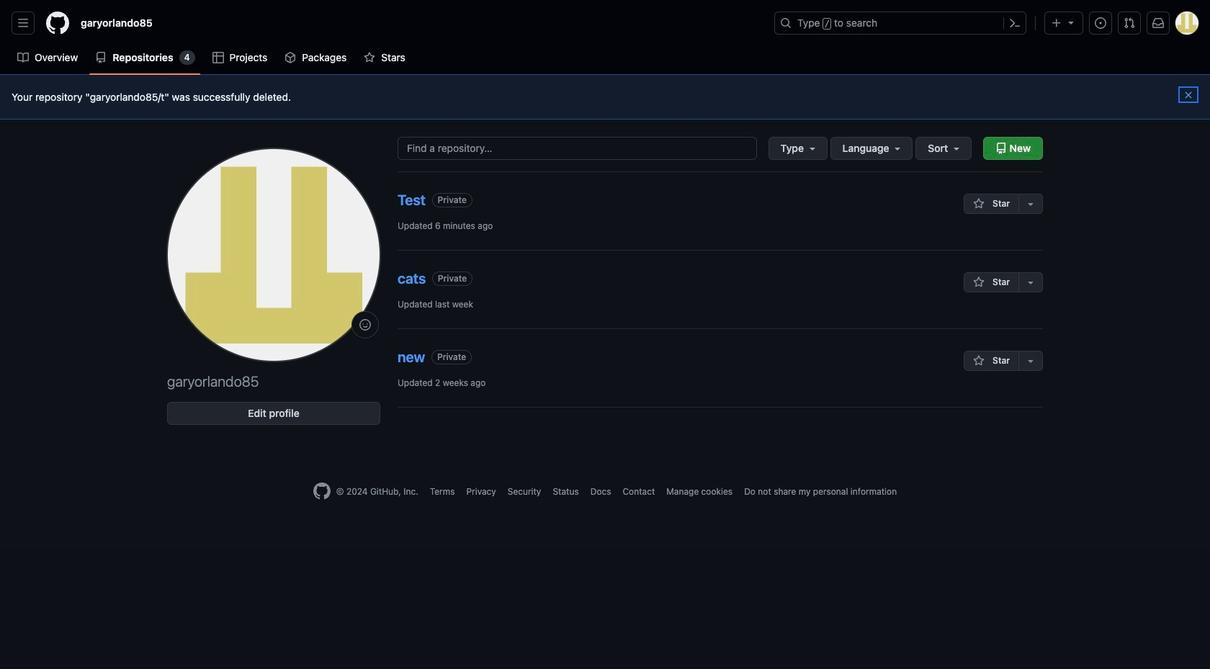 Task type: vqa. For each thing, say whether or not it's contained in the screenshot.
Add this repository to a list image to the top
yes



Task type: locate. For each thing, give the bounding box(es) containing it.
star image
[[364, 52, 376, 63], [973, 355, 985, 367]]

add this repository to a list image
[[1026, 198, 1037, 210], [1026, 277, 1037, 288], [1026, 355, 1037, 367]]

1 horizontal spatial star image
[[973, 355, 985, 367]]

Repositories search field
[[398, 137, 972, 160]]

1 vertical spatial homepage image
[[313, 483, 331, 500]]

1 horizontal spatial homepage image
[[313, 483, 331, 500]]

2 vertical spatial add this repository to a list image
[[1026, 355, 1037, 367]]

smiley image
[[360, 319, 371, 331]]

1 vertical spatial add this repository to a list image
[[1026, 277, 1037, 288]]

0 horizontal spatial homepage image
[[46, 12, 69, 35]]

star image for second add this repository to a list icon
[[973, 277, 985, 288]]

Find a repository… search field
[[398, 137, 757, 160]]

notifications image
[[1153, 17, 1165, 29]]

triangle down image
[[1066, 17, 1077, 28]]

0 vertical spatial add this repository to a list image
[[1026, 198, 1037, 210]]

0 vertical spatial star image
[[973, 198, 985, 210]]

3 add this repository to a list image from the top
[[1026, 355, 1037, 367]]

1 star image from the top
[[973, 198, 985, 210]]

star image
[[973, 198, 985, 210], [973, 277, 985, 288]]

1 vertical spatial star image
[[973, 355, 985, 367]]

plus image
[[1051, 17, 1063, 29]]

2 add this repository to a list image from the top
[[1026, 277, 1037, 288]]

package image
[[285, 52, 296, 63]]

0 vertical spatial star image
[[364, 52, 376, 63]]

2 star image from the top
[[973, 277, 985, 288]]

alert
[[12, 89, 1199, 104]]

homepage image
[[46, 12, 69, 35], [313, 483, 331, 500]]

1 vertical spatial star image
[[973, 277, 985, 288]]



Task type: describe. For each thing, give the bounding box(es) containing it.
issue opened image
[[1095, 17, 1107, 29]]

repo image
[[996, 143, 1007, 154]]

table image
[[212, 52, 224, 63]]

repo image
[[95, 52, 107, 63]]

git pull request image
[[1124, 17, 1136, 29]]

0 horizontal spatial star image
[[364, 52, 376, 63]]

star image for 3rd add this repository to a list icon from the bottom of the page
[[973, 198, 985, 210]]

1 add this repository to a list image from the top
[[1026, 198, 1037, 210]]

0 vertical spatial homepage image
[[46, 12, 69, 35]]

change your avatar image
[[167, 148, 381, 362]]

command palette image
[[1010, 17, 1021, 29]]

book image
[[17, 52, 29, 63]]

dismiss this message image
[[1183, 89, 1195, 101]]



